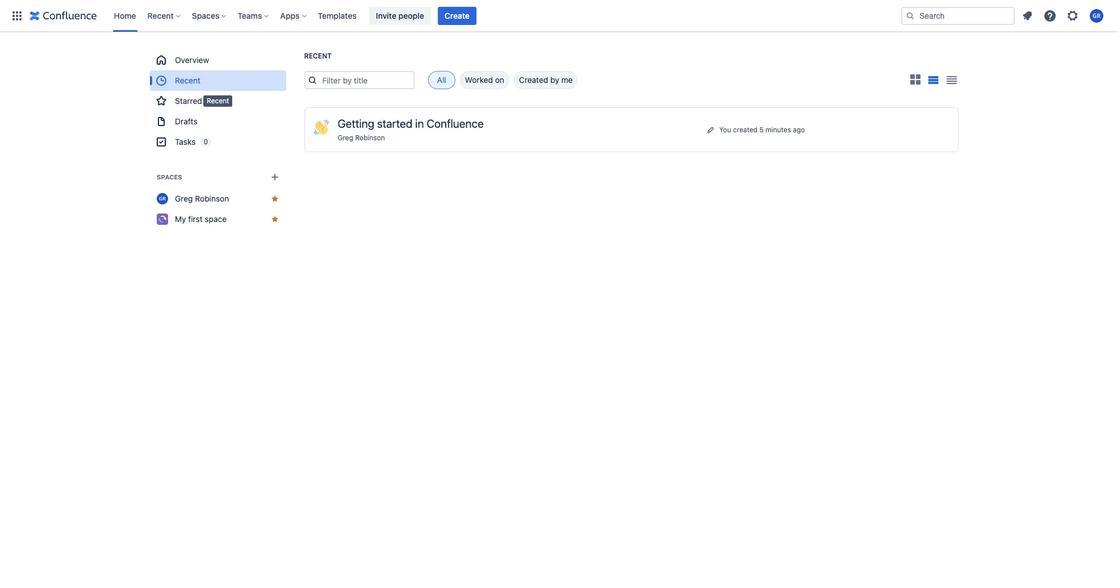 Task type: vqa. For each thing, say whether or not it's contained in the screenshot.
My
yes



Task type: locate. For each thing, give the bounding box(es) containing it.
cards image
[[909, 73, 923, 86]]

greg robinson link up space
[[150, 189, 286, 209]]

1 vertical spatial spaces
[[157, 173, 182, 181]]

0 vertical spatial robinson
[[355, 134, 385, 142]]

you created 5 minutes ago
[[720, 125, 806, 134]]

created
[[734, 125, 758, 134]]

1 vertical spatial robinson
[[195, 194, 229, 203]]

me
[[562, 75, 573, 85]]

:wave: image
[[314, 120, 329, 135], [314, 120, 329, 135]]

apps
[[280, 11, 300, 20]]

robinson up space
[[195, 194, 229, 203]]

Search field
[[902, 7, 1016, 25]]

recent right home
[[148, 11, 174, 20]]

group containing overview
[[150, 50, 286, 152]]

1 horizontal spatial spaces
[[192, 11, 220, 20]]

first
[[188, 214, 202, 224]]

settings icon image
[[1067, 9, 1080, 22]]

recent
[[148, 11, 174, 20], [304, 52, 332, 60], [175, 76, 200, 85], [207, 97, 229, 105]]

search image
[[907, 11, 916, 20]]

1 horizontal spatial greg
[[338, 134, 354, 142]]

1 horizontal spatial greg robinson link
[[338, 134, 385, 142]]

unstar this space image
[[270, 215, 279, 224]]

invite people button
[[369, 7, 431, 25]]

recent up starred on the left of the page
[[175, 76, 200, 85]]

greg robinson
[[175, 194, 229, 203]]

0 horizontal spatial spaces
[[157, 173, 182, 181]]

list image
[[929, 76, 939, 84]]

1 horizontal spatial robinson
[[355, 134, 385, 142]]

compact list image
[[945, 73, 959, 87]]

create link
[[438, 7, 477, 25]]

0 vertical spatial greg
[[338, 134, 354, 142]]

all
[[437, 75, 446, 85]]

confluence image
[[30, 9, 97, 22], [30, 9, 97, 22]]

tab list
[[415, 71, 578, 89]]

1 vertical spatial greg robinson link
[[150, 189, 286, 209]]

banner
[[0, 0, 1118, 32]]

your profile and preferences image
[[1091, 9, 1104, 22]]

help icon image
[[1044, 9, 1058, 22]]

create a space image
[[268, 171, 282, 184]]

robinson down getting
[[355, 134, 385, 142]]

recent button
[[144, 7, 185, 25]]

space
[[205, 214, 227, 224]]

recent down templates link at top left
[[304, 52, 332, 60]]

starred
[[175, 96, 202, 106]]

greg robinson link
[[338, 134, 385, 142], [150, 189, 286, 209]]

created by me button
[[514, 71, 578, 89]]

worked
[[465, 75, 493, 85]]

by
[[551, 75, 560, 85]]

my
[[175, 214, 186, 224]]

tab list containing all
[[415, 71, 578, 89]]

recent inside popup button
[[148, 11, 174, 20]]

created
[[519, 75, 549, 85]]

recent down recent link
[[207, 97, 229, 105]]

recent link
[[150, 70, 286, 91]]

robinson
[[355, 134, 385, 142], [195, 194, 229, 203]]

drafts
[[175, 117, 197, 126]]

greg up my
[[175, 194, 193, 203]]

getting
[[338, 117, 375, 130]]

0
[[203, 138, 208, 146]]

create
[[445, 11, 470, 20]]

getting started in confluence greg robinson
[[338, 117, 484, 142]]

greg robinson link down getting
[[338, 134, 385, 142]]

5
[[760, 125, 764, 134]]

greg inside getting started in confluence greg robinson
[[338, 134, 354, 142]]

greg down getting
[[338, 134, 354, 142]]

0 vertical spatial greg robinson link
[[338, 134, 385, 142]]

group
[[150, 50, 286, 152]]

spaces
[[192, 11, 220, 20], [157, 173, 182, 181]]

0 vertical spatial spaces
[[192, 11, 220, 20]]

spaces right recent popup button
[[192, 11, 220, 20]]

appswitcher icon image
[[10, 9, 24, 22]]

greg
[[338, 134, 354, 142], [175, 194, 193, 203]]

0 horizontal spatial greg robinson link
[[150, 189, 286, 209]]

drafts link
[[150, 111, 286, 132]]

1 vertical spatial greg
[[175, 194, 193, 203]]

confluence
[[427, 117, 484, 130]]

spaces down tasks
[[157, 173, 182, 181]]



Task type: describe. For each thing, give the bounding box(es) containing it.
you
[[720, 125, 732, 134]]

tasks
[[175, 137, 195, 147]]

starred link
[[150, 91, 286, 111]]

spaces inside popup button
[[192, 11, 220, 20]]

people
[[399, 11, 424, 20]]

global element
[[7, 0, 900, 32]]

notification icon image
[[1021, 9, 1035, 22]]

my first space link
[[150, 209, 286, 230]]

worked on
[[465, 75, 505, 85]]

overview
[[175, 55, 209, 65]]

0 horizontal spatial robinson
[[195, 194, 229, 203]]

home link
[[111, 7, 140, 25]]

0 horizontal spatial greg
[[175, 194, 193, 203]]

ago
[[794, 125, 806, 134]]

home
[[114, 11, 136, 20]]

spaces button
[[189, 7, 231, 25]]

created by me
[[519, 75, 573, 85]]

unstar this space image
[[270, 194, 279, 203]]

my first space
[[175, 214, 227, 224]]

on
[[495, 75, 505, 85]]

overview link
[[150, 50, 286, 70]]

invite
[[376, 11, 397, 20]]

minutes
[[766, 125, 792, 134]]

recent inside group
[[175, 76, 200, 85]]

apps button
[[277, 7, 311, 25]]

worked on button
[[460, 71, 510, 89]]

teams button
[[234, 7, 274, 25]]

in
[[415, 117, 424, 130]]

started
[[377, 117, 413, 130]]

banner containing home
[[0, 0, 1118, 32]]

Filter by title field
[[319, 72, 413, 88]]

robinson inside getting started in confluence greg robinson
[[355, 134, 385, 142]]

teams
[[238, 11, 262, 20]]

all button
[[428, 71, 456, 89]]

invite people
[[376, 11, 424, 20]]

templates link
[[315, 7, 360, 25]]

templates
[[318, 11, 357, 20]]



